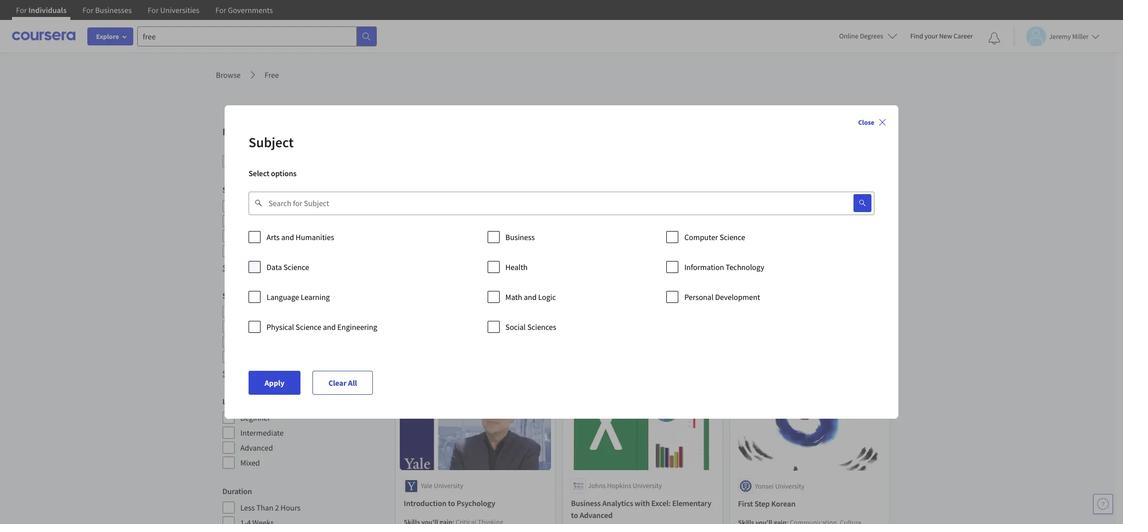 Task type: locate. For each thing, give the bounding box(es) containing it.
show more button for skills
[[222, 367, 260, 379]]

computer science up data science
[[240, 231, 301, 241]]

subject inside group
[[222, 185, 248, 195]]

close button
[[854, 113, 891, 131]]

3 for from the left
[[148, 5, 159, 15]]

1 vertical spatial arts
[[267, 232, 280, 242]]

humanities inside subject group
[[269, 201, 308, 211]]

0 horizontal spatial arts
[[240, 201, 253, 211]]

banking,
[[667, 308, 693, 317]]

0 vertical spatial arts
[[240, 201, 253, 211]]

None search field
[[137, 26, 377, 46]]

show more button up level
[[222, 367, 260, 379]]

0 horizontal spatial subject
[[222, 185, 248, 195]]

1 vertical spatial show more button
[[222, 367, 260, 379]]

business down johns
[[571, 499, 601, 509]]

1 horizontal spatial university
[[633, 482, 662, 491]]

for left the governments
[[215, 5, 226, 15]]

clear all
[[328, 378, 357, 388]]

for for universities
[[148, 5, 159, 15]]

leadership
[[404, 308, 436, 317], [657, 338, 690, 347]]

yale
[[421, 482, 432, 491]]

data left microsoft in the left bottom of the page
[[456, 298, 469, 307]]

physical science and engineering
[[267, 322, 377, 332]]

advanced
[[240, 443, 273, 453], [579, 511, 612, 521]]

university for first
[[775, 482, 805, 491]]

finance, investment management, risk management, banking, behavioral economics, critical thinking, decision making, financial analysis, innovation, regulations and compliance, leadership and management
[[571, 298, 714, 357]]

microsoft
[[497, 298, 524, 307]]

1 vertical spatial analysis,
[[623, 328, 649, 337]]

business
[[506, 232, 535, 242], [571, 499, 601, 509]]

arts inside subject group
[[240, 201, 253, 211]]

universities
[[160, 5, 199, 15]]

skills left you'll
[[738, 298, 754, 307]]

0 horizontal spatial coursera
[[421, 262, 447, 271]]

for for individuals
[[16, 5, 27, 15]]

individuals
[[29, 5, 67, 15]]

0 vertical spatial show more
[[222, 263, 260, 273]]

business analytics with excel: elementary to advanced
[[571, 499, 711, 521]]

university up with
[[633, 482, 662, 491]]

show more up level
[[222, 368, 260, 378]]

1 horizontal spatial management,
[[626, 308, 666, 317]]

show more button for subject
[[222, 262, 260, 274]]

computer science inside subject group
[[240, 231, 301, 241]]

first step korean link
[[738, 498, 881, 510]]

science
[[276, 231, 301, 241], [720, 232, 745, 242], [284, 262, 309, 272], [296, 322, 321, 332]]

economics,
[[604, 318, 637, 327]]

0 vertical spatial show more button
[[222, 262, 260, 274]]

0 horizontal spatial advanced
[[240, 443, 273, 453]]

skills up accounting
[[222, 291, 241, 301]]

1 university from the left
[[434, 482, 463, 491]]

computer science inside select subject options element
[[685, 232, 745, 242]]

1 vertical spatial leadership
[[657, 338, 690, 347]]

2 show more button from the top
[[222, 367, 260, 379]]

university up introduction to psychology
[[434, 482, 463, 491]]

1 vertical spatial arts and humanities
[[267, 232, 334, 242]]

0 horizontal spatial coursera project network
[[421, 262, 495, 271]]

Search by keyword search field
[[269, 191, 830, 215]]

1 horizontal spatial analysis,
[[623, 328, 649, 337]]

1 network from the left
[[470, 262, 495, 271]]

beginner
[[240, 413, 270, 423]]

humanities up data science
[[296, 232, 334, 242]]

for for governments
[[215, 5, 226, 15]]

1 horizontal spatial computer
[[685, 232, 718, 242]]

business inside business analytics with excel: elementary to advanced
[[571, 499, 601, 509]]

gain
[[774, 298, 787, 307]]

and
[[255, 201, 268, 211], [281, 232, 294, 242], [524, 292, 537, 302], [437, 308, 449, 317], [323, 322, 336, 332], [607, 338, 618, 347], [691, 338, 702, 347]]

skills for skills you'll gain
[[738, 298, 754, 307]]

2 horizontal spatial university
[[775, 482, 805, 491]]

free
[[265, 70, 279, 80]]

computer science up information technology
[[685, 232, 745, 242]]

0 horizontal spatial management
[[450, 308, 488, 317]]

0 horizontal spatial university
[[434, 482, 463, 491]]

for left universities
[[148, 5, 159, 15]]

project up gain
[[783, 262, 803, 271]]

1 horizontal spatial advanced
[[579, 511, 612, 521]]

analytics
[[602, 499, 633, 509]]

1 vertical spatial humanities
[[296, 232, 334, 242]]

show more button left data science
[[222, 262, 260, 274]]

management,
[[571, 308, 611, 317], [626, 308, 666, 317]]

introduction to psychology link
[[404, 498, 547, 510]]

math and logic
[[506, 292, 556, 302]]

advanced inside business analytics with excel: elementary to advanced
[[579, 511, 612, 521]]

data inside data analysis, microsoft excel, leadership and management
[[456, 298, 469, 307]]

network
[[470, 262, 495, 271], [805, 262, 830, 271]]

business inside select subject options element
[[506, 232, 535, 242]]

2 show from the top
[[222, 368, 241, 378]]

1 horizontal spatial arts
[[267, 232, 280, 242]]

arts and humanities down select options at the top left of the page
[[240, 201, 308, 211]]

for individuals
[[16, 5, 67, 15]]

0 horizontal spatial network
[[470, 262, 495, 271]]

business for business analytics with excel: elementary to advanced
[[571, 499, 601, 509]]

project
[[448, 262, 469, 271], [783, 262, 803, 271]]

analysis, left microsoft in the left bottom of the page
[[470, 298, 496, 307]]

information
[[685, 262, 724, 272]]

0 horizontal spatial skills
[[222, 291, 241, 301]]

skills you'll gain
[[738, 298, 787, 307]]

yale university
[[421, 482, 463, 491]]

data inside select subject options element
[[267, 262, 282, 272]]

coursera project network up data analysis, microsoft excel, leadership and management
[[421, 262, 495, 271]]

for left individuals
[[16, 5, 27, 15]]

risk
[[612, 308, 624, 317]]

subject inside 'dialog'
[[249, 133, 294, 151]]

1 show more button from the top
[[222, 262, 260, 274]]

computer inside select subject options element
[[685, 232, 718, 242]]

1 vertical spatial more
[[243, 368, 260, 378]]

1 vertical spatial data
[[456, 298, 469, 307]]

0 vertical spatial analysis,
[[470, 298, 496, 307]]

hopkins
[[607, 482, 631, 491]]

1 show more from the top
[[222, 263, 260, 273]]

advanced inside the level group
[[240, 443, 273, 453]]

skills group
[[222, 290, 386, 363]]

arts
[[240, 201, 253, 211], [267, 232, 280, 242]]

0 vertical spatial humanities
[[269, 201, 308, 211]]

business analytics with excel: elementary to advanced link
[[571, 498, 714, 522]]

0 vertical spatial subject
[[249, 133, 294, 151]]

data up language
[[267, 262, 282, 272]]

science up data science
[[276, 231, 301, 241]]

social sciences
[[506, 322, 556, 332]]

and inside subject group
[[255, 201, 268, 211]]

technology
[[726, 262, 765, 272]]

clear all button
[[312, 371, 373, 395]]

management, up behavioral
[[571, 308, 611, 317]]

1 horizontal spatial network
[[805, 262, 830, 271]]

new
[[939, 31, 952, 40]]

0 horizontal spatial leadership
[[404, 308, 436, 317]]

analysis, up compliance, on the bottom of page
[[623, 328, 649, 337]]

less than 2 hours
[[240, 503, 301, 513]]

psychology
[[456, 499, 495, 509]]

step
[[755, 499, 770, 509]]

duration group
[[222, 485, 386, 524]]

learning
[[301, 292, 330, 302]]

show
[[222, 263, 241, 273], [222, 368, 241, 378]]

show more button
[[222, 262, 260, 274], [222, 367, 260, 379]]

0 horizontal spatial business
[[506, 232, 535, 242]]

advanced down intermediate
[[240, 443, 273, 453]]

hours
[[281, 503, 301, 513]]

coursera image
[[12, 28, 75, 44]]

personal development
[[685, 292, 760, 302]]

university
[[434, 482, 463, 491], [633, 482, 662, 491], [775, 482, 805, 491]]

0 vertical spatial advanced
[[240, 443, 273, 453]]

introduction to psychology
[[404, 499, 495, 509]]

for
[[16, 5, 27, 15], [83, 5, 93, 15], [148, 5, 159, 15], [215, 5, 226, 15]]

0 vertical spatial show
[[222, 263, 241, 273]]

0 horizontal spatial computer science
[[240, 231, 301, 241]]

1 horizontal spatial business
[[571, 499, 601, 509]]

coursera project network up gain
[[755, 262, 830, 271]]

0 vertical spatial data
[[267, 262, 282, 272]]

arts up data science
[[267, 232, 280, 242]]

computer science
[[240, 231, 301, 241], [685, 232, 745, 242]]

2 coursera project network from the left
[[755, 262, 830, 271]]

first
[[738, 499, 753, 509]]

more left the apply
[[243, 368, 260, 378]]

arts and humanities
[[240, 201, 308, 211], [267, 232, 334, 242]]

for left businesses
[[83, 5, 93, 15]]

business up health on the left
[[506, 232, 535, 242]]

0 horizontal spatial computer
[[240, 231, 274, 241]]

data for analysis,
[[456, 298, 469, 307]]

4 for from the left
[[215, 5, 226, 15]]

regulations
[[571, 338, 605, 347]]

show for skills
[[222, 368, 241, 378]]

management, up critical
[[626, 308, 666, 317]]

for universities
[[148, 5, 199, 15]]

1 horizontal spatial skills
[[738, 298, 754, 307]]

and inside data analysis, microsoft excel, leadership and management
[[437, 308, 449, 317]]

less
[[240, 503, 255, 513]]

skills inside "group"
[[222, 291, 241, 301]]

1 horizontal spatial to
[[571, 511, 578, 521]]

show for subject
[[222, 263, 241, 273]]

arts and humanities up data science
[[267, 232, 334, 242]]

1 horizontal spatial data
[[456, 298, 469, 307]]

more left data science
[[243, 263, 260, 273]]

humanities
[[269, 201, 308, 211], [296, 232, 334, 242]]

0 horizontal spatial project
[[448, 262, 469, 271]]

analysis, inside 'finance, investment management, risk management, banking, behavioral economics, critical thinking, decision making, financial analysis, innovation, regulations and compliance, leadership and management'
[[623, 328, 649, 337]]

0 horizontal spatial data
[[267, 262, 282, 272]]

1 vertical spatial advanced
[[579, 511, 612, 521]]

0 vertical spatial business
[[506, 232, 535, 242]]

0 vertical spatial management
[[450, 308, 488, 317]]

1 more from the top
[[243, 263, 260, 273]]

1 horizontal spatial leadership
[[657, 338, 690, 347]]

0 horizontal spatial to
[[448, 499, 455, 509]]

2 management, from the left
[[626, 308, 666, 317]]

more for subject
[[243, 263, 260, 273]]

language learning
[[267, 292, 330, 302]]

management inside data analysis, microsoft excel, leadership and management
[[450, 308, 488, 317]]

2 more from the top
[[243, 368, 260, 378]]

0 vertical spatial to
[[448, 499, 455, 509]]

1 vertical spatial business
[[571, 499, 601, 509]]

banner navigation
[[8, 0, 281, 27]]

apply
[[265, 378, 285, 388]]

leadership inside data analysis, microsoft excel, leadership and management
[[404, 308, 436, 317]]

level group
[[222, 395, 386, 469]]

0 horizontal spatial management,
[[571, 308, 611, 317]]

1 vertical spatial management
[[571, 348, 609, 357]]

intermediate
[[240, 428, 284, 438]]

humanities down options
[[269, 201, 308, 211]]

investment
[[649, 298, 682, 307]]

1 horizontal spatial subject
[[249, 133, 294, 151]]

computer up data science
[[240, 231, 274, 241]]

by
[[247, 125, 257, 138]]

university up the korean
[[775, 482, 805, 491]]

show more left data science
[[222, 263, 260, 273]]

clear
[[328, 378, 347, 388]]

0 vertical spatial leadership
[[404, 308, 436, 317]]

2 for from the left
[[83, 5, 93, 15]]

1 horizontal spatial coursera
[[755, 262, 781, 271]]

1 horizontal spatial project
[[783, 262, 803, 271]]

for businesses
[[83, 5, 132, 15]]

arts down select
[[240, 201, 253, 211]]

coursera project network
[[421, 262, 495, 271], [755, 262, 830, 271]]

1 horizontal spatial computer science
[[685, 232, 745, 242]]

finance,
[[623, 298, 647, 307]]

1 horizontal spatial coursera project network
[[755, 262, 830, 271]]

1 show from the top
[[222, 263, 241, 273]]

duration
[[222, 486, 252, 496]]

0 vertical spatial arts and humanities
[[240, 201, 308, 211]]

elementary
[[672, 499, 711, 509]]

0 vertical spatial more
[[243, 263, 260, 273]]

project up data analysis, microsoft excel, leadership and management
[[448, 262, 469, 271]]

1 vertical spatial to
[[571, 511, 578, 521]]

0 horizontal spatial analysis,
[[470, 298, 496, 307]]

more
[[243, 263, 260, 273], [243, 368, 260, 378]]

computer up the information
[[685, 232, 718, 242]]

find your new career
[[910, 31, 973, 40]]

close
[[858, 118, 875, 127]]

data science
[[267, 262, 309, 272]]

advanced down analytics
[[579, 511, 612, 521]]

3 university from the left
[[775, 482, 805, 491]]

1 vertical spatial show more
[[222, 368, 260, 378]]

1 management, from the left
[[571, 308, 611, 317]]

1 vertical spatial subject
[[222, 185, 248, 195]]

for for businesses
[[83, 5, 93, 15]]

2 show more from the top
[[222, 368, 260, 378]]

1 vertical spatial show
[[222, 368, 241, 378]]

coursera
[[421, 262, 447, 271], [755, 262, 781, 271]]

than
[[256, 503, 273, 513]]

1 for from the left
[[16, 5, 27, 15]]

1 horizontal spatial management
[[571, 348, 609, 357]]



Task type: describe. For each thing, give the bounding box(es) containing it.
excel,
[[526, 298, 542, 307]]

apply button
[[249, 371, 301, 395]]

arts and humanities inside select subject options element
[[267, 232, 334, 242]]

university for introduction
[[434, 482, 463, 491]]

for governments
[[215, 5, 273, 15]]

leadership inside 'finance, investment management, risk management, banking, behavioral economics, critical thinking, decision making, financial analysis, innovation, regulations and compliance, leadership and management'
[[657, 338, 690, 347]]

subject dialog
[[225, 105, 899, 419]]

show more for subject
[[222, 263, 260, 273]]

1 project from the left
[[448, 262, 469, 271]]

johns hopkins university
[[588, 482, 662, 491]]

business for business
[[506, 232, 535, 242]]

yonsei university
[[755, 482, 805, 491]]

computer inside subject group
[[240, 231, 274, 241]]

2 project from the left
[[783, 262, 803, 271]]

innovation,
[[650, 328, 683, 337]]

thinking,
[[660, 318, 688, 327]]

logic
[[538, 292, 556, 302]]

select
[[249, 168, 269, 178]]

skills for skills
[[222, 291, 241, 301]]

browse
[[216, 70, 241, 80]]

subject group
[[222, 184, 386, 258]]

making,
[[571, 328, 594, 337]]

critical
[[638, 318, 659, 327]]

filter by
[[222, 125, 257, 138]]

you'll
[[756, 298, 772, 307]]

show more for skills
[[222, 368, 260, 378]]

level
[[222, 396, 240, 406]]

korean
[[772, 499, 796, 509]]

mixed
[[240, 458, 260, 468]]

filter
[[222, 125, 245, 138]]

compliance,
[[619, 338, 656, 347]]

more for skills
[[243, 368, 260, 378]]

1 coursera project network from the left
[[421, 262, 495, 271]]

social
[[506, 322, 526, 332]]

with
[[635, 499, 650, 509]]

browse link
[[216, 69, 241, 81]]

decision
[[689, 318, 714, 327]]

1 coursera from the left
[[421, 262, 447, 271]]

science inside subject group
[[276, 231, 301, 241]]

arts and humanities inside subject group
[[240, 201, 308, 211]]

behavioral
[[571, 318, 602, 327]]

select options
[[249, 168, 297, 178]]

2 coursera from the left
[[755, 262, 781, 271]]

2 network from the left
[[805, 262, 830, 271]]

excel:
[[651, 499, 671, 509]]

options
[[271, 168, 297, 178]]

governments
[[228, 5, 273, 15]]

help center image
[[1097, 498, 1109, 510]]

search image
[[859, 199, 867, 207]]

your
[[925, 31, 938, 40]]

sciences
[[527, 322, 556, 332]]

businesses
[[95, 5, 132, 15]]

find your new career link
[[905, 30, 978, 42]]

show notifications image
[[989, 32, 1000, 44]]

career
[[954, 31, 973, 40]]

financial
[[595, 328, 622, 337]]

find
[[910, 31, 923, 40]]

humanities inside select subject options element
[[296, 232, 334, 242]]

to inside business analytics with excel: elementary to advanced
[[571, 511, 578, 521]]

data for science
[[267, 262, 282, 272]]

2 university from the left
[[633, 482, 662, 491]]

science up language learning
[[284, 262, 309, 272]]

2
[[275, 503, 279, 513]]

engineering
[[337, 322, 377, 332]]

information technology
[[685, 262, 765, 272]]

health
[[506, 262, 528, 272]]

language
[[267, 292, 299, 302]]

analysis, inside data analysis, microsoft excel, leadership and management
[[470, 298, 496, 307]]

personal
[[685, 292, 714, 302]]

math
[[506, 292, 522, 302]]

johns
[[588, 482, 606, 491]]

all
[[348, 378, 357, 388]]

select subject options element
[[249, 227, 875, 347]]

management inside 'finance, investment management, risk management, banking, behavioral economics, critical thinking, decision making, financial analysis, innovation, regulations and compliance, leadership and management'
[[571, 348, 609, 357]]

science up information technology
[[720, 232, 745, 242]]

physical
[[267, 322, 294, 332]]

science right 'physical' at the bottom left
[[296, 322, 321, 332]]

data analysis, microsoft excel, leadership and management
[[404, 298, 542, 317]]

arts inside select subject options element
[[267, 232, 280, 242]]

yonsei
[[755, 482, 774, 491]]

first step korean
[[738, 499, 796, 509]]

development
[[715, 292, 760, 302]]

accounting
[[240, 322, 278, 332]]



Task type: vqa. For each thing, say whether or not it's contained in the screenshot.
'XR'
no



